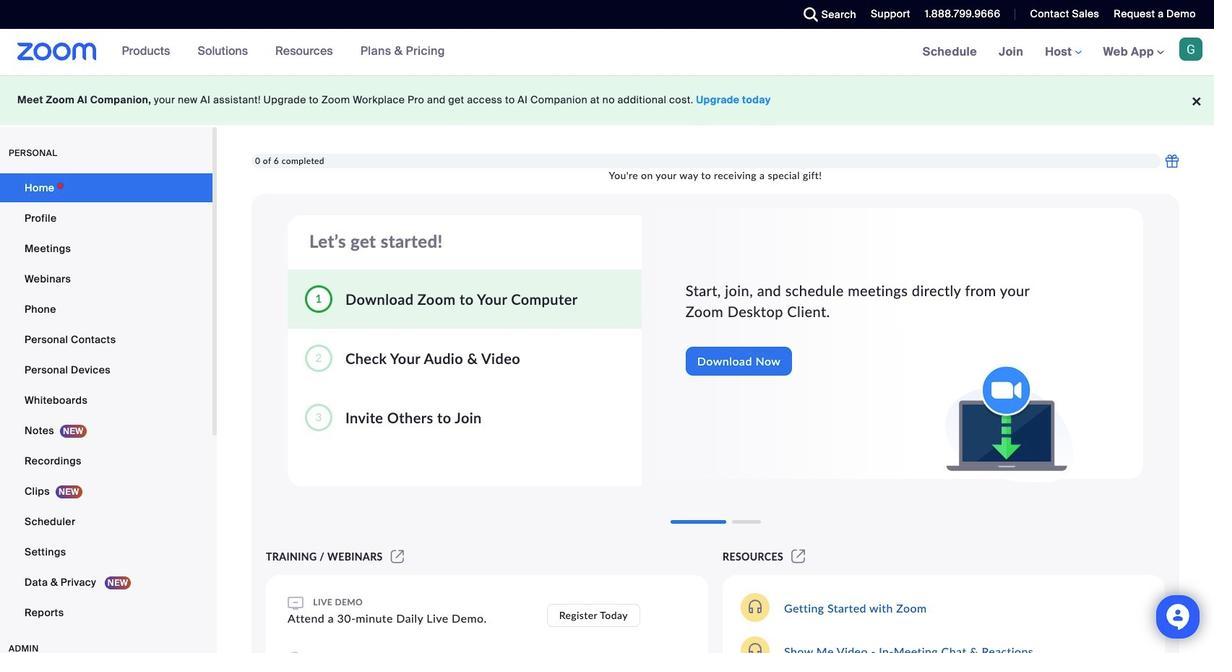 Task type: locate. For each thing, give the bounding box(es) containing it.
footer
[[0, 75, 1215, 125]]

profile picture image
[[1180, 38, 1203, 61]]

window new image
[[389, 551, 406, 563]]

product information navigation
[[111, 29, 456, 75]]

banner
[[0, 29, 1215, 76]]



Task type: vqa. For each thing, say whether or not it's contained in the screenshot.
window new image
yes



Task type: describe. For each thing, give the bounding box(es) containing it.
window new image
[[790, 551, 808, 563]]

personal menu menu
[[0, 174, 213, 629]]

meetings navigation
[[912, 29, 1215, 76]]

zoom logo image
[[17, 43, 97, 61]]



